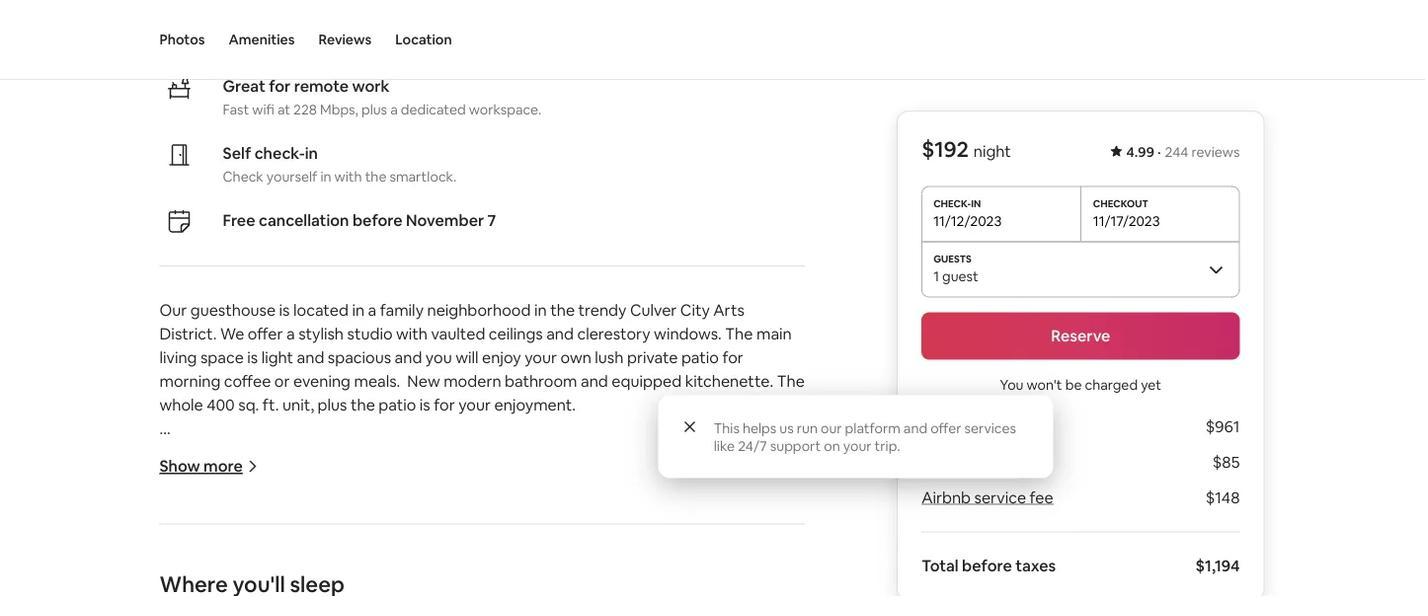 Task type: locate. For each thing, give the bounding box(es) containing it.
is left bright
[[160, 513, 170, 534]]

windows
[[328, 513, 393, 534]]

0 vertical spatial private
[[627, 347, 678, 368]]

living down district.
[[160, 347, 197, 368]]

evening
[[293, 371, 351, 391]]

0 vertical spatial great
[[223, 76, 266, 96]]

is up the interior at the right bottom
[[764, 466, 775, 486]]

0 vertical spatial we
[[220, 324, 244, 344]]

2 horizontal spatial that
[[396, 513, 426, 534]]

location button
[[396, 0, 452, 79]]

0 vertical spatial this
[[714, 419, 740, 437]]

with up free cancellation before november 7
[[335, 168, 362, 186]]

before down smartlock.
[[353, 210, 403, 230]]

1 vertical spatial your
[[459, 395, 491, 415]]

for up kitchenette.
[[723, 347, 744, 368]]

the up us
[[777, 371, 805, 391]]

for up at
[[269, 76, 291, 96]]

0 vertical spatial you
[[426, 347, 452, 368]]

remote
[[294, 76, 349, 96]]

0 vertical spatial that
[[396, 513, 426, 534]]

1 vertical spatial this
[[684, 466, 714, 486]]

enjoyment.
[[495, 395, 576, 415]]

a down space.
[[711, 537, 720, 557]]

0 horizontal spatial offer
[[248, 324, 283, 344]]

11/12/2023
[[934, 212, 1002, 230]]

two
[[360, 490, 388, 510]]

travelers,
[[528, 466, 595, 486]]

plus down 'work'
[[362, 101, 387, 119]]

1 vertical spatial or
[[598, 466, 613, 486]]

this left the helps
[[714, 419, 740, 437]]

1 vertical spatial lush
[[585, 490, 613, 510]]

or inside our guesthouse is located in a family neighborhood in the trendy culver city arts district. we offer a stylish studio with vaulted ceilings and clerestory windows. the main living space is light and spacious and you will enjoy your own lush private patio for morning coffee or evening meals.  new modern bathroom and equipped kitchenette. the whole 400 sq. ft. unit, plus the patio is for your enjoyment.
[[275, 371, 290, 391]]

table.
[[248, 585, 289, 598]]

that down watching
[[329, 561, 359, 581]]

4.99 · 244 reviews
[[1127, 143, 1241, 161]]

2 horizontal spatial or
[[598, 466, 613, 486]]

and up own
[[547, 324, 574, 344]]

0 horizontal spatial or
[[275, 371, 290, 391]]

1 $192 from the top
[[922, 135, 969, 164]]

and down stylish
[[297, 347, 324, 368]]

is down new
[[420, 395, 431, 415]]

a
[[390, 101, 398, 119], [368, 300, 377, 320], [287, 324, 295, 344], [573, 490, 581, 510], [439, 537, 448, 557], [711, 537, 720, 557]]

the down 'meals.'
[[351, 395, 375, 415]]

is up coffee
[[247, 347, 258, 368]]

with
[[335, 168, 362, 186], [396, 324, 428, 344], [537, 490, 569, 510], [293, 513, 325, 534]]

2 vertical spatial that
[[329, 561, 359, 581]]

space up to
[[246, 466, 289, 486]]

our
[[160, 300, 187, 320]]

1 horizontal spatial our
[[821, 419, 842, 437]]

platform
[[846, 419, 901, 437]]

the right of
[[659, 561, 684, 581]]

0 horizontal spatial before
[[353, 210, 403, 230]]

1 vertical spatial that
[[160, 537, 190, 557]]

light
[[262, 347, 294, 368]]

2 vertical spatial or
[[558, 561, 573, 581]]

a up light
[[287, 324, 295, 344]]

and
[[547, 324, 574, 344], [297, 347, 324, 368], [395, 347, 422, 368], [581, 371, 609, 391], [904, 419, 928, 437], [222, 513, 249, 534], [251, 537, 278, 557], [160, 585, 187, 598]]

new
[[407, 371, 440, 391]]

our right run
[[821, 419, 842, 437]]

district.
[[160, 324, 217, 344]]

the inside self check-in check yourself in with the smartlock.
[[365, 168, 387, 186]]

guesthouse
[[191, 300, 276, 320]]

0 horizontal spatial living
[[160, 347, 197, 368]]

1 horizontal spatial living
[[644, 513, 681, 534]]

offer left '5' at the right of page
[[931, 419, 962, 437]]

1 vertical spatial living
[[644, 513, 681, 534]]

7
[[488, 210, 496, 230]]

0 horizontal spatial great
[[160, 466, 201, 486]]

this inside great quiet space for working professionals, single travelers, or couples.  this space is designed to accommodate two guests comfortably with a lush private patio. the interior is bright and open with windows that deliver sunlight deep into the living space. for those that love tv and movie watching after a long day exploring our city, we have a swing- mounted 55" television that you can view from the bed or any part of the living room area and kitchen table. we offer netflix, hulu, amazon prime. pbs, showtime, along
[[684, 466, 714, 486]]

$192 night
[[922, 135, 1012, 164]]

$192 x 5 nights button
[[922, 417, 1028, 437]]

great for great quiet space for working professionals, single travelers, or couples.  this space is designed to accommodate two guests comfortably with a lush private patio. the interior is bright and open with windows that deliver sunlight deep into the living space. for those that love tv and movie watching after a long day exploring our city, we have a swing- mounted 55" television that you can view from the bed or any part of the living room area and kitchen table. we offer netflix, hulu, amazon prime. pbs, showtime, along
[[160, 466, 201, 486]]

$192 left night
[[922, 135, 969, 164]]

with inside self check-in check yourself in with the smartlock.
[[335, 168, 362, 186]]

sq.
[[238, 395, 259, 415]]

1 vertical spatial offer
[[931, 419, 962, 437]]

0 vertical spatial or
[[275, 371, 290, 391]]

you inside great quiet space for working professionals, single travelers, or couples.  this space is designed to accommodate two guests comfortably with a lush private patio. the interior is bright and open with windows that deliver sunlight deep into the living space. for those that love tv and movie watching after a long day exploring our city, we have a swing- mounted 55" television that you can view from the bed or any part of the living room area and kitchen table. we offer netflix, hulu, amazon prime. pbs, showtime, along
[[362, 561, 389, 581]]

the up free cancellation before november 7
[[365, 168, 387, 186]]

1 vertical spatial you
[[362, 561, 389, 581]]

0 horizontal spatial you
[[362, 561, 389, 581]]

a left dedicated in the top left of the page
[[390, 101, 398, 119]]

great
[[223, 76, 266, 96], [160, 466, 201, 486]]

great inside great quiet space for working professionals, single travelers, or couples.  this space is designed to accommodate two guests comfortably with a lush private patio. the interior is bright and open with windows that deliver sunlight deep into the living space. for those that love tv and movie watching after a long day exploring our city, we have a swing- mounted 55" television that you can view from the bed or any part of the living room area and kitchen table. we offer netflix, hulu, amazon prime. pbs, showtime, along
[[160, 466, 201, 486]]

5
[[971, 417, 980, 437]]

1 vertical spatial the
[[777, 371, 805, 391]]

0 vertical spatial $192
[[922, 135, 969, 164]]

before right the total
[[963, 556, 1013, 577]]

yourself
[[267, 168, 318, 186]]

1 vertical spatial $192
[[922, 417, 956, 437]]

great inside great for remote work fast wifi at 228 mbps, plus a dedicated workspace.
[[223, 76, 266, 96]]

that up mounted
[[160, 537, 190, 557]]

1 horizontal spatial great
[[223, 76, 266, 96]]

and up tv
[[222, 513, 249, 534]]

1 horizontal spatial before
[[963, 556, 1013, 577]]

2 vertical spatial the
[[716, 490, 743, 510]]

for inside great for remote work fast wifi at 228 mbps, plus a dedicated workspace.
[[269, 76, 291, 96]]

our
[[821, 419, 842, 437], [588, 537, 612, 557]]

will
[[456, 347, 479, 368]]

patio.
[[671, 490, 712, 510]]

1 horizontal spatial patio
[[682, 347, 719, 368]]

offer left the netflix,
[[320, 585, 355, 598]]

private down couples.
[[617, 490, 668, 510]]

0 horizontal spatial patio
[[379, 395, 416, 415]]

studio
[[347, 324, 393, 344]]

bed
[[526, 561, 555, 581]]

2 horizontal spatial offer
[[931, 419, 962, 437]]

more
[[204, 457, 243, 477]]

1 horizontal spatial offer
[[320, 585, 355, 598]]

amenities button
[[229, 0, 295, 79]]

patio down windows.
[[682, 347, 719, 368]]

offer
[[248, 324, 283, 344], [931, 419, 962, 437], [320, 585, 355, 598]]

you up the netflix,
[[362, 561, 389, 581]]

total
[[922, 556, 959, 577]]

meals.
[[354, 371, 401, 391]]

single
[[482, 466, 524, 486]]

$192 for $192 night
[[922, 135, 969, 164]]

0 vertical spatial before
[[353, 210, 403, 230]]

or down light
[[275, 371, 290, 391]]

the
[[365, 168, 387, 186], [551, 300, 575, 320], [351, 395, 375, 415], [616, 513, 640, 534], [498, 561, 522, 581], [659, 561, 684, 581]]

0 horizontal spatial space
[[201, 347, 244, 368]]

0 vertical spatial plus
[[362, 101, 387, 119]]

view
[[422, 561, 455, 581]]

our down into
[[588, 537, 612, 557]]

support
[[771, 437, 821, 455]]

for up accommodate
[[293, 466, 314, 486]]

a inside great for remote work fast wifi at 228 mbps, plus a dedicated workspace.
[[390, 101, 398, 119]]

1 vertical spatial we
[[292, 585, 316, 598]]

with down family
[[396, 324, 428, 344]]

·
[[1158, 143, 1162, 161]]

0 vertical spatial offer
[[248, 324, 283, 344]]

1 horizontal spatial that
[[329, 561, 359, 581]]

part
[[606, 561, 637, 581]]

comfortably
[[444, 490, 534, 510]]

1 horizontal spatial we
[[292, 585, 316, 598]]

2 vertical spatial your
[[844, 437, 872, 455]]

0 horizontal spatial plus
[[318, 395, 347, 415]]

1 vertical spatial plus
[[318, 395, 347, 415]]

living inside our guesthouse is located in a family neighborhood in the trendy culver city arts district. we offer a stylish studio with vaulted ceilings and clerestory windows. the main living space is light and spacious and you will enjoy your own lush private patio for morning coffee or evening meals.  new modern bathroom and equipped kitchenette. the whole 400 sq. ft. unit, plus the patio is for your enjoyment.
[[160, 347, 197, 368]]

november
[[406, 210, 484, 230]]

the up city,
[[616, 513, 640, 534]]

24/7
[[738, 437, 768, 455]]

kitchenette.
[[685, 371, 774, 391]]

check-
[[255, 143, 305, 163]]

1 vertical spatial patio
[[379, 395, 416, 415]]

2 $192 from the top
[[922, 417, 956, 437]]

lush inside our guesthouse is located in a family neighborhood in the trendy culver city arts district. we offer a stylish studio with vaulted ceilings and clerestory windows. the main living space is light and spacious and you will enjoy your own lush private patio for morning coffee or evening meals.  new modern bathroom and equipped kitchenette. the whole 400 sq. ft. unit, plus the patio is for your enjoyment.
[[595, 347, 624, 368]]

the inside great quiet space for working professionals, single travelers, or couples.  this space is designed to accommodate two guests comfortably with a lush private patio. the interior is bright and open with windows that deliver sunlight deep into the living space. for those that love tv and movie watching after a long day exploring our city, we have a swing- mounted 55" television that you can view from the bed or any part of the living room area and kitchen table. we offer netflix, hulu, amazon prime. pbs, showtime, along
[[716, 490, 743, 510]]

for
[[269, 76, 291, 96], [723, 347, 744, 368], [434, 395, 455, 415], [293, 466, 314, 486]]

movie
[[282, 537, 326, 557]]

sunlight
[[482, 513, 539, 534]]

0 horizontal spatial your
[[459, 395, 491, 415]]

offer up light
[[248, 324, 283, 344]]

and down own
[[581, 371, 609, 391]]

1 vertical spatial great
[[160, 466, 201, 486]]

photos
[[160, 31, 205, 48]]

patio down 'meals.'
[[379, 395, 416, 415]]

1 vertical spatial private
[[617, 490, 668, 510]]

show
[[160, 457, 200, 477]]

mounted
[[160, 561, 226, 581]]

guests
[[392, 490, 441, 510]]

your up the bathroom
[[525, 347, 557, 368]]

your right on
[[844, 437, 872, 455]]

0 horizontal spatial our
[[588, 537, 612, 557]]

we down guesthouse
[[220, 324, 244, 344]]

that down guests
[[396, 513, 426, 534]]

plus down evening
[[318, 395, 347, 415]]

private up equipped
[[627, 347, 678, 368]]

living
[[160, 347, 197, 368], [644, 513, 681, 534], [687, 561, 725, 581]]

for down new
[[434, 395, 455, 415]]

great for great for remote work fast wifi at 228 mbps, plus a dedicated workspace.
[[223, 76, 266, 96]]

deliver
[[430, 513, 479, 534]]

lush inside great quiet space for working professionals, single travelers, or couples.  this space is designed to accommodate two guests comfortably with a lush private patio. the interior is bright and open with windows that deliver sunlight deep into the living space. for those that love tv and movie watching after a long day exploring our city, we have a swing- mounted 55" television that you can view from the bed or any part of the living room area and kitchen table. we offer netflix, hulu, amazon prime. pbs, showtime, along
[[585, 490, 613, 510]]

location
[[396, 31, 452, 48]]

living down have
[[687, 561, 725, 581]]

$192
[[922, 135, 969, 164], [922, 417, 956, 437]]

free cancellation before november 7
[[223, 210, 496, 230]]

airbnb service fee
[[922, 488, 1054, 508]]

$192 left x
[[922, 417, 956, 437]]

0 horizontal spatial we
[[220, 324, 244, 344]]

the up for
[[716, 490, 743, 510]]

lush up into
[[585, 490, 613, 510]]

$192 x 5 nights
[[922, 417, 1028, 437]]

with down travelers, in the left of the page
[[537, 490, 569, 510]]

400
[[207, 395, 235, 415]]

spacious
[[328, 347, 391, 368]]

1 vertical spatial our
[[588, 537, 612, 557]]

city
[[681, 300, 710, 320]]

before
[[353, 210, 403, 230], [963, 556, 1013, 577]]

our inside this helps us run our platform and offer services like 24/7 support on your trip.
[[821, 419, 842, 437]]

2 horizontal spatial your
[[844, 437, 872, 455]]

private inside our guesthouse is located in a family neighborhood in the trendy culver city arts district. we offer a stylish studio with vaulted ceilings and clerestory windows. the main living space is light and spacious and you will enjoy your own lush private patio for morning coffee or evening meals.  new modern bathroom and equipped kitchenette. the whole 400 sq. ft. unit, plus the patio is for your enjoyment.
[[627, 347, 678, 368]]

is left the located
[[279, 300, 290, 320]]

we
[[648, 537, 670, 557]]

morning
[[160, 371, 221, 391]]

space up coffee
[[201, 347, 244, 368]]

1 horizontal spatial you
[[426, 347, 452, 368]]

$961
[[1206, 417, 1241, 437]]

you up new
[[426, 347, 452, 368]]

is
[[279, 300, 290, 320], [247, 347, 258, 368], [420, 395, 431, 415], [764, 466, 775, 486], [160, 513, 170, 534]]

0 vertical spatial our
[[821, 419, 842, 437]]

1 horizontal spatial plus
[[362, 101, 387, 119]]

watching
[[329, 537, 396, 557]]

your down 'modern'
[[459, 395, 491, 415]]

price breakdown dialog
[[659, 396, 1054, 479]]

like
[[714, 437, 735, 455]]

with inside our guesthouse is located in a family neighborhood in the trendy culver city arts district. we offer a stylish studio with vaulted ceilings and clerestory windows. the main living space is light and spacious and you will enjoy your own lush private patio for morning coffee or evening meals.  new modern bathroom and equipped kitchenette. the whole 400 sq. ft. unit, plus the patio is for your enjoyment.
[[396, 324, 428, 344]]

you
[[426, 347, 452, 368], [362, 561, 389, 581]]

great up fast
[[223, 76, 266, 96]]

we down television
[[292, 585, 316, 598]]

and up new
[[395, 347, 422, 368]]

the down arts
[[726, 324, 753, 344]]

dedicated
[[401, 101, 466, 119]]

we inside great quiet space for working professionals, single travelers, or couples.  this space is designed to accommodate two guests comfortably with a lush private patio. the interior is bright and open with windows that deliver sunlight deep into the living space. for those that love tv and movie watching after a long day exploring our city, we have a swing- mounted 55" television that you can view from the bed or any part of the living room area and kitchen table. we offer netflix, hulu, amazon prime. pbs, showtime, along
[[292, 585, 316, 598]]

2 vertical spatial offer
[[320, 585, 355, 598]]

great up the designed
[[160, 466, 201, 486]]

kitchen
[[190, 585, 244, 598]]

and down mounted
[[160, 585, 187, 598]]

1 horizontal spatial your
[[525, 347, 557, 368]]

this up patio. at the bottom of the page
[[684, 466, 714, 486]]

2 vertical spatial living
[[687, 561, 725, 581]]

reviews
[[1192, 143, 1241, 161]]

or left any
[[558, 561, 573, 581]]

or left couples.
[[598, 466, 613, 486]]

0 vertical spatial lush
[[595, 347, 624, 368]]

space down 24/7
[[717, 466, 761, 486]]

lush
[[595, 347, 624, 368], [585, 490, 613, 510]]

and inside this helps us run our platform and offer services like 24/7 support on your trip.
[[904, 419, 928, 437]]

living up "we"
[[644, 513, 681, 534]]

0 vertical spatial living
[[160, 347, 197, 368]]

lush down the clerestory
[[595, 347, 624, 368]]

2 horizontal spatial living
[[687, 561, 725, 581]]

deep
[[543, 513, 581, 534]]

and right trip.
[[904, 419, 928, 437]]

that
[[396, 513, 426, 534], [160, 537, 190, 557], [329, 561, 359, 581]]



Task type: describe. For each thing, give the bounding box(es) containing it.
0 vertical spatial patio
[[682, 347, 719, 368]]

coffee
[[224, 371, 271, 391]]

0 vertical spatial the
[[726, 324, 753, 344]]

love
[[193, 537, 223, 557]]

quiet
[[205, 466, 243, 486]]

work
[[352, 76, 390, 96]]

in up yourself
[[305, 143, 318, 163]]

day
[[486, 537, 513, 557]]

offer inside this helps us run our platform and offer services like 24/7 support on your trip.
[[931, 419, 962, 437]]

great for remote work fast wifi at 228 mbps, plus a dedicated workspace.
[[223, 76, 542, 119]]

in right yourself
[[321, 168, 332, 186]]

private inside great quiet space for working professionals, single travelers, or couples.  this space is designed to accommodate two guests comfortably with a lush private patio. the interior is bright and open with windows that deliver sunlight deep into the living space. for those that love tv and movie watching after a long day exploring our city, we have a swing- mounted 55" television that you can view from the bed or any part of the living room area and kitchen table. we offer netflix, hulu, amazon prime. pbs, showtime, along
[[617, 490, 668, 510]]

total before taxes
[[922, 556, 1057, 577]]

couples.
[[617, 466, 677, 486]]

family
[[380, 300, 424, 320]]

working
[[317, 466, 376, 486]]

us
[[780, 419, 794, 437]]

offer inside great quiet space for working professionals, single travelers, or couples.  this space is designed to accommodate two guests comfortably with a lush private patio. the interior is bright and open with windows that deliver sunlight deep into the living space. for those that love tv and movie watching after a long day exploring our city, we have a swing- mounted 55" television that you can view from the bed or any part of the living room area and kitchen table. we offer netflix, hulu, amazon prime. pbs, showtime, along
[[320, 585, 355, 598]]

whole
[[160, 395, 203, 415]]

x
[[960, 417, 968, 437]]

$148
[[1206, 488, 1241, 508]]

showtime,
[[600, 585, 677, 598]]

$192 for $192 x 5 nights
[[922, 417, 956, 437]]

main
[[757, 324, 792, 344]]

clerestory
[[578, 324, 651, 344]]

1 horizontal spatial space
[[246, 466, 289, 486]]

workspace.
[[469, 101, 542, 119]]

55"
[[230, 561, 253, 581]]

244
[[1166, 143, 1189, 161]]

at
[[278, 101, 290, 119]]

plus inside great for remote work fast wifi at 228 mbps, plus a dedicated workspace.
[[362, 101, 387, 119]]

run
[[797, 419, 818, 437]]

located
[[293, 300, 349, 320]]

open
[[252, 513, 290, 534]]

and down open
[[251, 537, 278, 557]]

pbs,
[[566, 585, 597, 598]]

netflix,
[[359, 585, 410, 598]]

night
[[974, 141, 1012, 162]]

free
[[223, 210, 255, 230]]

this inside this helps us run our platform and offer services like 24/7 support on your trip.
[[714, 419, 740, 437]]

television
[[256, 561, 325, 581]]

your inside this helps us run our platform and offer services like 24/7 support on your trip.
[[844, 437, 872, 455]]

stylish
[[299, 324, 344, 344]]

professionals,
[[379, 466, 479, 486]]

offer inside our guesthouse is located in a family neighborhood in the trendy culver city arts district. we offer a stylish studio with vaulted ceilings and clerestory windows. the main living space is light and spacious and you will enjoy your own lush private patio for morning coffee or evening meals.  new modern bathroom and equipped kitchenette. the whole 400 sq. ft. unit, plus the patio is for your enjoyment.
[[248, 324, 283, 344]]

you won't be charged yet
[[1001, 376, 1162, 394]]

a left long in the bottom of the page
[[439, 537, 448, 557]]

2 horizontal spatial space
[[717, 466, 761, 486]]

be
[[1066, 376, 1083, 394]]

in up "studio"
[[352, 300, 365, 320]]

228
[[294, 101, 317, 119]]

for inside great quiet space for working professionals, single travelers, or couples.  this space is designed to accommodate two guests comfortably with a lush private patio. the interior is bright and open with windows that deliver sunlight deep into the living space. for those that love tv and movie watching after a long day exploring our city, we have a swing- mounted 55" television that you can view from the bed or any part of the living room area and kitchen table. we offer netflix, hulu, amazon prime. pbs, showtime, along
[[293, 466, 314, 486]]

into
[[584, 513, 612, 534]]

any
[[577, 561, 603, 581]]

show more button
[[160, 457, 259, 477]]

have
[[673, 537, 708, 557]]

city,
[[615, 537, 645, 557]]

check
[[223, 168, 264, 186]]

airbnb
[[922, 488, 971, 508]]

those
[[762, 513, 803, 534]]

the down day
[[498, 561, 522, 581]]

show more
[[160, 457, 243, 477]]

for
[[735, 513, 759, 534]]

enjoy
[[482, 347, 521, 368]]

arts
[[714, 300, 745, 320]]

interior
[[747, 490, 799, 510]]

reserve
[[1052, 326, 1111, 346]]

prime.
[[517, 585, 562, 598]]

0 horizontal spatial that
[[160, 537, 190, 557]]

equipped
[[612, 371, 682, 391]]

you inside our guesthouse is located in a family neighborhood in the trendy culver city arts district. we offer a stylish studio with vaulted ceilings and clerestory windows. the main living space is light and spacious and you will enjoy your own lush private patio for morning coffee or evening meals.  new modern bathroom and equipped kitchenette. the whole 400 sq. ft. unit, plus the patio is for your enjoyment.
[[426, 347, 452, 368]]

bathroom
[[505, 371, 578, 391]]

we inside our guesthouse is located in a family neighborhood in the trendy culver city arts district. we offer a stylish studio with vaulted ceilings and clerestory windows. the main living space is light and spacious and you will enjoy your own lush private patio for morning coffee or evening meals.  new modern bathroom and equipped kitchenette. the whole 400 sq. ft. unit, plus the patio is for your enjoyment.
[[220, 324, 244, 344]]

a up deep
[[573, 490, 581, 510]]

1 vertical spatial before
[[963, 556, 1013, 577]]

mbps,
[[320, 101, 359, 119]]

smartlock.
[[390, 168, 457, 186]]

trendy
[[579, 300, 627, 320]]

space inside our guesthouse is located in a family neighborhood in the trendy culver city arts district. we offer a stylish studio with vaulted ceilings and clerestory windows. the main living space is light and spacious and you will enjoy your own lush private patio for morning coffee or evening meals.  new modern bathroom and equipped kitchenette. the whole 400 sq. ft. unit, plus the patio is for your enjoyment.
[[201, 347, 244, 368]]

the left trendy
[[551, 300, 575, 320]]

tv
[[227, 537, 247, 557]]

room
[[728, 561, 767, 581]]

reviews button
[[319, 0, 372, 79]]

ft.
[[263, 395, 279, 415]]

with up movie
[[293, 513, 325, 534]]

hulu,
[[414, 585, 450, 598]]

amazon
[[453, 585, 514, 598]]

after
[[400, 537, 436, 557]]

reviews
[[319, 31, 372, 48]]

on
[[824, 437, 841, 455]]

0 vertical spatial your
[[525, 347, 557, 368]]

cancellation
[[259, 210, 349, 230]]

in up ceilings
[[535, 300, 547, 320]]

1 horizontal spatial or
[[558, 561, 573, 581]]

plus inside our guesthouse is located in a family neighborhood in the trendy culver city arts district. we offer a stylish studio with vaulted ceilings and clerestory windows. the main living space is light and spacious and you will enjoy your own lush private patio for morning coffee or evening meals.  new modern bathroom and equipped kitchenette. the whole 400 sq. ft. unit, plus the patio is for your enjoyment.
[[318, 395, 347, 415]]

area
[[771, 561, 802, 581]]

11/17/2023
[[1094, 212, 1161, 230]]

vaulted
[[431, 324, 486, 344]]

designed
[[160, 490, 227, 510]]

a up "studio"
[[368, 300, 377, 320]]

can
[[392, 561, 418, 581]]

windows.
[[654, 324, 722, 344]]

culver
[[630, 300, 677, 320]]

great quiet space for working professionals, single travelers, or couples.  this space is designed to accommodate two guests comfortably with a lush private patio. the interior is bright and open with windows that deliver sunlight deep into the living space. for those that love tv and movie watching after a long day exploring our city, we have a swing- mounted 55" television that you can view from the bed or any part of the living room area and kitchen table. we offer netflix, hulu, amazon prime. pbs, showtime, along
[[160, 466, 807, 598]]

our inside great quiet space for working professionals, single travelers, or couples.  this space is designed to accommodate two guests comfortably with a lush private patio. the interior is bright and open with windows that deliver sunlight deep into the living space. for those that love tv and movie watching after a long day exploring our city, we have a swing- mounted 55" television that you can view from the bed or any part of the living room area and kitchen table. we offer netflix, hulu, amazon prime. pbs, showtime, along
[[588, 537, 612, 557]]

our guesthouse is located in a family neighborhood in the trendy culver city arts district. we offer a stylish studio with vaulted ceilings and clerestory windows. the main living space is light and spacious and you will enjoy your own lush private patio for morning coffee or evening meals.  new modern bathroom and equipped kitchenette. the whole 400 sq. ft. unit, plus the patio is for your enjoyment.
[[160, 300, 809, 415]]

won't
[[1027, 376, 1063, 394]]

to
[[231, 490, 246, 510]]

helps
[[743, 419, 777, 437]]

wifi
[[252, 101, 275, 119]]

airbnb service fee button
[[922, 488, 1054, 508]]



Task type: vqa. For each thing, say whether or not it's contained in the screenshot.
Tammy
no



